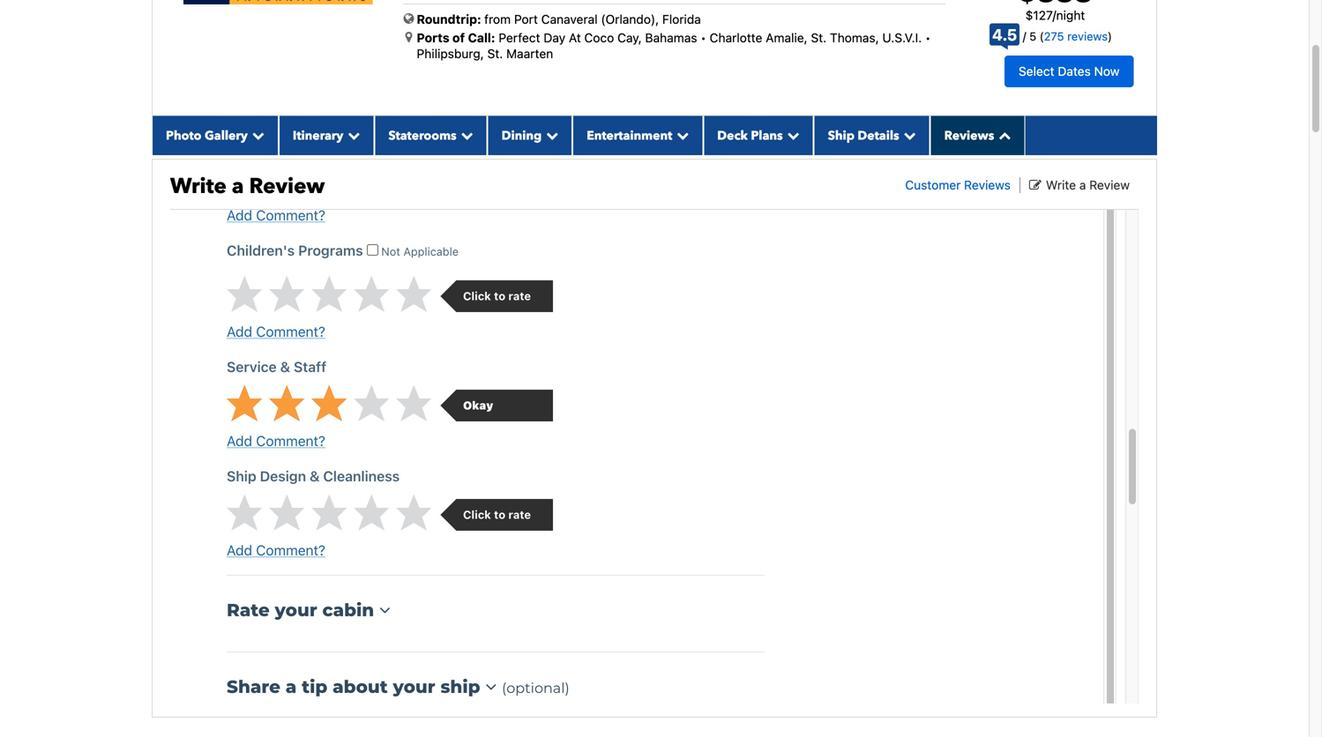 Task type: describe. For each thing, give the bounding box(es) containing it.
dates
[[1058, 64, 1091, 78]]

write a review main content
[[143, 0, 1166, 737]]

of
[[452, 30, 465, 45]]

select          dates now link
[[1005, 55, 1134, 87]]

bahamas
[[645, 30, 697, 45]]

ports
[[417, 30, 449, 45]]

entertainment button
[[573, 116, 703, 155]]

details
[[858, 127, 899, 144]]

275
[[1044, 30, 1064, 43]]

globe image
[[404, 12, 414, 25]]

4.5 / 5 ( 275 reviews )
[[992, 25, 1112, 44]]

philipsburg,
[[417, 47, 484, 61]]

select
[[1019, 64, 1055, 78]]

/ for 4.5
[[1023, 30, 1026, 43]]

photo
[[166, 127, 202, 144]]

call:
[[468, 30, 495, 45]]

$127
[[1026, 8, 1053, 22]]

cay,
[[617, 30, 642, 45]]

photo gallery button
[[152, 116, 279, 155]]

1 vertical spatial st.
[[487, 47, 503, 61]]

)
[[1108, 30, 1112, 43]]

1 horizontal spatial write a review
[[1046, 178, 1130, 192]]

0 horizontal spatial review
[[249, 172, 325, 201]]

0 horizontal spatial write a review
[[170, 172, 325, 201]]

itinerary button
[[279, 116, 374, 155]]

edit image
[[1029, 179, 1042, 191]]

canaveral
[[541, 12, 598, 26]]

$127 / night
[[1026, 8, 1085, 22]]

0 horizontal spatial write
[[170, 172, 227, 201]]

thomas,
[[830, 30, 879, 45]]

(
[[1040, 30, 1044, 43]]

/ for $127
[[1053, 8, 1056, 22]]

ports of call: perfect day at coco cay, bahamas • charlotte amalie, st. thomas, u.s.v.i. • philipsburg, st. maarten
[[417, 30, 931, 61]]

chevron down image for itinerary
[[343, 129, 360, 141]]

deck plans button
[[703, 116, 814, 155]]

night
[[1056, 8, 1085, 22]]

(orlando),
[[601, 12, 659, 26]]

day
[[544, 30, 565, 45]]



Task type: vqa. For each thing, say whether or not it's contained in the screenshot.
the leftmost offers
no



Task type: locate. For each thing, give the bounding box(es) containing it.
0 vertical spatial /
[[1053, 8, 1056, 22]]

reviews button
[[930, 116, 1025, 155]]

• right u.s.v.i. on the top right of the page
[[925, 30, 931, 45]]

2 chevron down image from the left
[[457, 129, 473, 141]]

u.s.v.i.
[[882, 30, 922, 45]]

florida
[[662, 12, 701, 26]]

dining
[[502, 127, 542, 144]]

chevron down image left itinerary
[[248, 129, 264, 141]]

chevron down image inside itinerary dropdown button
[[343, 129, 360, 141]]

reviews inside dropdown button
[[944, 127, 994, 144]]

roundtrip: from port canaveral (orlando), florida
[[417, 12, 701, 26]]

map marker image
[[405, 31, 412, 43]]

customer reviews link
[[905, 178, 1011, 192]]

/ left 5
[[1023, 30, 1026, 43]]

itinerary
[[293, 127, 343, 144]]

/ inside 4.5 / 5 ( 275 reviews )
[[1023, 30, 1026, 43]]

plans
[[751, 127, 783, 144]]

chevron down image for deck plans
[[783, 129, 800, 141]]

gallery
[[205, 127, 248, 144]]

write a review
[[170, 172, 325, 201], [1046, 178, 1130, 192]]

2 chevron down image from the left
[[542, 129, 559, 141]]

amalie,
[[766, 30, 808, 45]]

at
[[569, 30, 581, 45]]

1 chevron down image from the left
[[248, 129, 264, 141]]

review
[[249, 172, 325, 201], [1090, 178, 1130, 192]]

chevron down image left deck
[[672, 129, 689, 141]]

write right edit image
[[1046, 178, 1076, 192]]

ship details
[[828, 127, 899, 144]]

ship details button
[[814, 116, 930, 155]]

0 vertical spatial st.
[[811, 30, 827, 45]]

2 horizontal spatial chevron down image
[[899, 129, 916, 141]]

staterooms
[[388, 127, 457, 144]]

from
[[484, 12, 511, 26]]

chevron down image
[[248, 129, 264, 141], [457, 129, 473, 141], [672, 129, 689, 141], [783, 129, 800, 141]]

chevron down image up customer
[[899, 129, 916, 141]]

0 horizontal spatial a
[[232, 172, 244, 201]]

1 horizontal spatial chevron down image
[[542, 129, 559, 141]]

charlotte
[[710, 30, 762, 45]]

coco
[[584, 30, 614, 45]]

chevron up image
[[994, 129, 1011, 141]]

1 vertical spatial /
[[1023, 30, 1026, 43]]

entertainment
[[587, 127, 672, 144]]

chevron down image inside deck plans dropdown button
[[783, 129, 800, 141]]

1 horizontal spatial •
[[925, 30, 931, 45]]

staterooms button
[[374, 116, 487, 155]]

perfect
[[499, 30, 540, 45]]

1 horizontal spatial review
[[1090, 178, 1130, 192]]

0 horizontal spatial •
[[701, 30, 706, 45]]

maarten
[[506, 47, 553, 61]]

chevron down image for ship details
[[899, 129, 916, 141]]

reviews
[[944, 127, 994, 144], [964, 178, 1011, 192]]

0 vertical spatial reviews
[[944, 127, 994, 144]]

chevron down image inside the dining dropdown button
[[542, 129, 559, 141]]

chevron down image left dining at the top
[[457, 129, 473, 141]]

3 chevron down image from the left
[[672, 129, 689, 141]]

customer
[[905, 178, 961, 192]]

reviews
[[1067, 30, 1108, 43]]

chevron down image
[[343, 129, 360, 141], [542, 129, 559, 141], [899, 129, 916, 141]]

write a review right edit image
[[1046, 178, 1130, 192]]

/ up 4.5 / 5 ( 275 reviews )
[[1053, 8, 1056, 22]]

roundtrip:
[[417, 12, 481, 26]]

review down itinerary
[[249, 172, 325, 201]]

chevron down image inside "staterooms" dropdown button
[[457, 129, 473, 141]]

chevron down image inside ship details dropdown button
[[899, 129, 916, 141]]

ship
[[828, 127, 855, 144]]

chevron down image for photo gallery
[[248, 129, 264, 141]]

write a review link
[[1029, 178, 1130, 192]]

/
[[1053, 8, 1056, 22], [1023, 30, 1026, 43]]

deck plans
[[717, 127, 783, 144]]

0 horizontal spatial chevron down image
[[343, 129, 360, 141]]

•
[[701, 30, 706, 45], [925, 30, 931, 45]]

1 • from the left
[[701, 30, 706, 45]]

4.5
[[992, 25, 1017, 44]]

write
[[170, 172, 227, 201], [1046, 178, 1076, 192]]

1 vertical spatial reviews
[[964, 178, 1011, 192]]

1 horizontal spatial write
[[1046, 178, 1076, 192]]

dining button
[[487, 116, 573, 155]]

4 chevron down image from the left
[[783, 129, 800, 141]]

a down gallery
[[232, 172, 244, 201]]

2 • from the left
[[925, 30, 931, 45]]

chevron down image inside "entertainment" dropdown button
[[672, 129, 689, 141]]

1 horizontal spatial st.
[[811, 30, 827, 45]]

a right edit image
[[1079, 178, 1086, 192]]

chevron down image left the ship
[[783, 129, 800, 141]]

chevron down image for entertainment
[[672, 129, 689, 141]]

st. down call:
[[487, 47, 503, 61]]

now
[[1094, 64, 1120, 78]]

reviews up customer reviews link
[[944, 127, 994, 144]]

• down the florida
[[701, 30, 706, 45]]

customer reviews
[[905, 178, 1011, 192]]

royal caribbean image
[[183, 0, 373, 4]]

chevron down image left entertainment
[[542, 129, 559, 141]]

write a review down gallery
[[170, 172, 325, 201]]

3 chevron down image from the left
[[899, 129, 916, 141]]

write down photo gallery in the top left of the page
[[170, 172, 227, 201]]

photo gallery
[[166, 127, 248, 144]]

port
[[514, 12, 538, 26]]

st. right amalie,
[[811, 30, 827, 45]]

chevron down image inside 'photo gallery' "dropdown button"
[[248, 129, 264, 141]]

reviews left edit image
[[964, 178, 1011, 192]]

0 horizontal spatial /
[[1023, 30, 1026, 43]]

select          dates now
[[1019, 64, 1120, 78]]

1 horizontal spatial a
[[1079, 178, 1086, 192]]

st.
[[811, 30, 827, 45], [487, 47, 503, 61]]

1 chevron down image from the left
[[343, 129, 360, 141]]

chevron down image for dining
[[542, 129, 559, 141]]

1 horizontal spatial /
[[1053, 8, 1056, 22]]

chevron down image left 'staterooms'
[[343, 129, 360, 141]]

275 reviews link
[[1044, 30, 1108, 43]]

a
[[232, 172, 244, 201], [1079, 178, 1086, 192]]

chevron down image for staterooms
[[457, 129, 473, 141]]

5
[[1029, 30, 1037, 43]]

0 horizontal spatial st.
[[487, 47, 503, 61]]

deck
[[717, 127, 748, 144]]

review right edit image
[[1090, 178, 1130, 192]]



